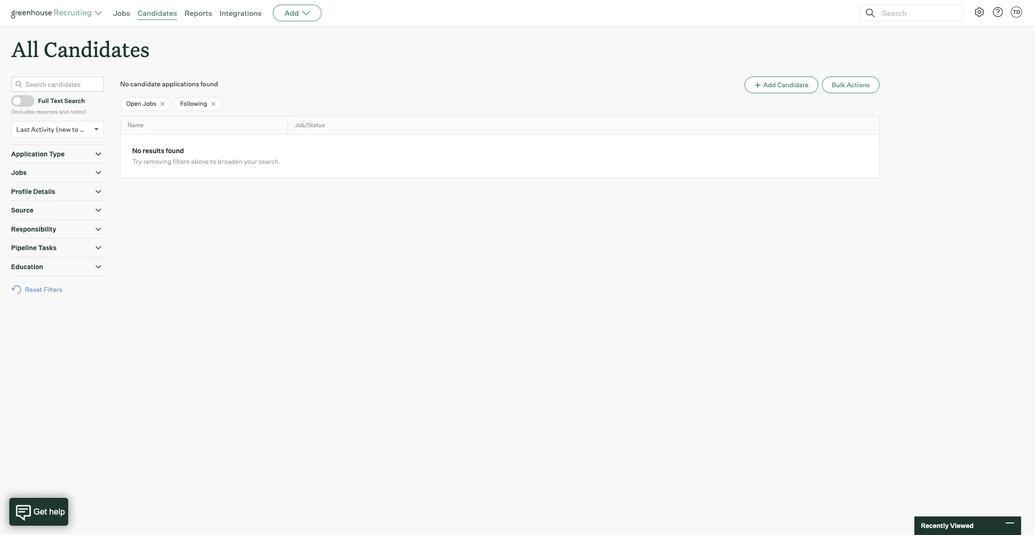Task type: describe. For each thing, give the bounding box(es) containing it.
candidates link
[[138, 8, 177, 18]]

1 vertical spatial jobs
[[143, 100, 157, 107]]

bulk
[[832, 81, 846, 89]]

add for add candidate
[[764, 81, 776, 89]]

reports
[[185, 8, 212, 18]]

last
[[16, 125, 30, 133]]

recently viewed
[[921, 522, 974, 530]]

following
[[180, 100, 207, 107]]

recently
[[921, 522, 949, 530]]

Search candidates field
[[11, 77, 104, 92]]

0 vertical spatial to
[[72, 125, 78, 133]]

add for add
[[285, 8, 299, 18]]

viewed
[[951, 522, 974, 530]]

(new
[[56, 125, 71, 133]]

open jobs
[[126, 100, 157, 107]]

full
[[38, 97, 49, 104]]

jobs link
[[113, 8, 130, 18]]

search.
[[259, 158, 281, 165]]

candidate
[[130, 80, 161, 88]]

to inside the no results found try removing filters above to broaden your search.
[[210, 158, 216, 165]]

results
[[143, 147, 164, 155]]

no for no candidate applications found
[[120, 80, 129, 88]]

name
[[128, 122, 144, 129]]

your
[[244, 158, 257, 165]]

job/status
[[295, 122, 325, 129]]

resumes
[[36, 108, 58, 115]]

no candidate applications found
[[120, 80, 218, 88]]

Search text field
[[880, 6, 955, 20]]

bulk actions link
[[822, 77, 880, 93]]

integrations link
[[220, 8, 262, 18]]

last activity (new to old) option
[[16, 125, 92, 133]]

candidate
[[778, 81, 809, 89]]

filters
[[44, 286, 62, 293]]

source
[[11, 206, 33, 214]]

application
[[11, 150, 48, 158]]

1 horizontal spatial jobs
[[113, 8, 130, 18]]

activity
[[31, 125, 54, 133]]

no for no results found try removing filters above to broaden your search.
[[132, 147, 141, 155]]

type
[[49, 150, 65, 158]]

filters
[[173, 158, 190, 165]]

add candidate
[[764, 81, 809, 89]]

add candidate link
[[745, 77, 819, 93]]

checkmark image
[[15, 97, 22, 104]]

application type
[[11, 150, 65, 158]]

td
[[1013, 9, 1021, 15]]



Task type: locate. For each thing, give the bounding box(es) containing it.
integrations
[[220, 8, 262, 18]]

found up 'filters'
[[166, 147, 184, 155]]

no
[[120, 80, 129, 88], [132, 147, 141, 155]]

0 vertical spatial no
[[120, 80, 129, 88]]

td button
[[1012, 6, 1023, 18]]

reset filters
[[25, 286, 62, 293]]

1 vertical spatial to
[[210, 158, 216, 165]]

jobs
[[113, 8, 130, 18], [143, 100, 157, 107], [11, 169, 27, 176]]

search
[[64, 97, 85, 104]]

1 horizontal spatial add
[[764, 81, 776, 89]]

pipeline
[[11, 244, 37, 252]]

0 horizontal spatial jobs
[[11, 169, 27, 176]]

0 horizontal spatial to
[[72, 125, 78, 133]]

removing
[[144, 158, 172, 165]]

text
[[50, 97, 63, 104]]

0 horizontal spatial add
[[285, 8, 299, 18]]

0 vertical spatial candidates
[[138, 8, 177, 18]]

add
[[285, 8, 299, 18], [764, 81, 776, 89]]

candidates
[[138, 8, 177, 18], [44, 35, 150, 63]]

(includes
[[11, 108, 35, 115]]

found up the following
[[201, 80, 218, 88]]

found inside the no results found try removing filters above to broaden your search.
[[166, 147, 184, 155]]

education
[[11, 263, 43, 270]]

bulk actions
[[832, 81, 870, 89]]

candidates right jobs link
[[138, 8, 177, 18]]

0 vertical spatial jobs
[[113, 8, 130, 18]]

details
[[33, 187, 55, 195]]

configure image
[[974, 6, 986, 18]]

profile
[[11, 187, 32, 195]]

to right above
[[210, 158, 216, 165]]

reset
[[25, 286, 42, 293]]

actions
[[847, 81, 870, 89]]

reports link
[[185, 8, 212, 18]]

above
[[191, 158, 209, 165]]

2 vertical spatial jobs
[[11, 169, 27, 176]]

1 horizontal spatial to
[[210, 158, 216, 165]]

reset filters button
[[11, 281, 67, 298]]

jobs up profile at the top of the page
[[11, 169, 27, 176]]

pipeline tasks
[[11, 244, 57, 252]]

applications
[[162, 80, 199, 88]]

open
[[126, 100, 141, 107]]

to left old)
[[72, 125, 78, 133]]

jobs left candidates link
[[113, 8, 130, 18]]

1 vertical spatial no
[[132, 147, 141, 155]]

jobs right open
[[143, 100, 157, 107]]

no up try
[[132, 147, 141, 155]]

0 vertical spatial found
[[201, 80, 218, 88]]

full text search (includes resumes and notes)
[[11, 97, 86, 115]]

to
[[72, 125, 78, 133], [210, 158, 216, 165]]

profile details
[[11, 187, 55, 195]]

1 horizontal spatial no
[[132, 147, 141, 155]]

last activity (new to old)
[[16, 125, 92, 133]]

tasks
[[38, 244, 57, 252]]

all
[[11, 35, 39, 63]]

0 vertical spatial add
[[285, 8, 299, 18]]

found
[[201, 80, 218, 88], [166, 147, 184, 155]]

and
[[59, 108, 69, 115]]

add inside popup button
[[285, 8, 299, 18]]

2 horizontal spatial jobs
[[143, 100, 157, 107]]

td button
[[1010, 5, 1024, 19]]

1 vertical spatial found
[[166, 147, 184, 155]]

0 horizontal spatial no
[[120, 80, 129, 88]]

no inside the no results found try removing filters above to broaden your search.
[[132, 147, 141, 155]]

old)
[[80, 125, 92, 133]]

0 horizontal spatial found
[[166, 147, 184, 155]]

all candidates
[[11, 35, 150, 63]]

notes)
[[70, 108, 86, 115]]

no results found try removing filters above to broaden your search.
[[132, 147, 281, 165]]

add button
[[273, 5, 322, 21]]

candidates down jobs link
[[44, 35, 150, 63]]

no left candidate
[[120, 80, 129, 88]]

try
[[132, 158, 142, 165]]

1 horizontal spatial found
[[201, 80, 218, 88]]

1 vertical spatial candidates
[[44, 35, 150, 63]]

broaden
[[218, 158, 243, 165]]

greenhouse recruiting image
[[11, 7, 95, 19]]

responsibility
[[11, 225, 56, 233]]

1 vertical spatial add
[[764, 81, 776, 89]]



Task type: vqa. For each thing, say whether or not it's contained in the screenshot.
right Test
no



